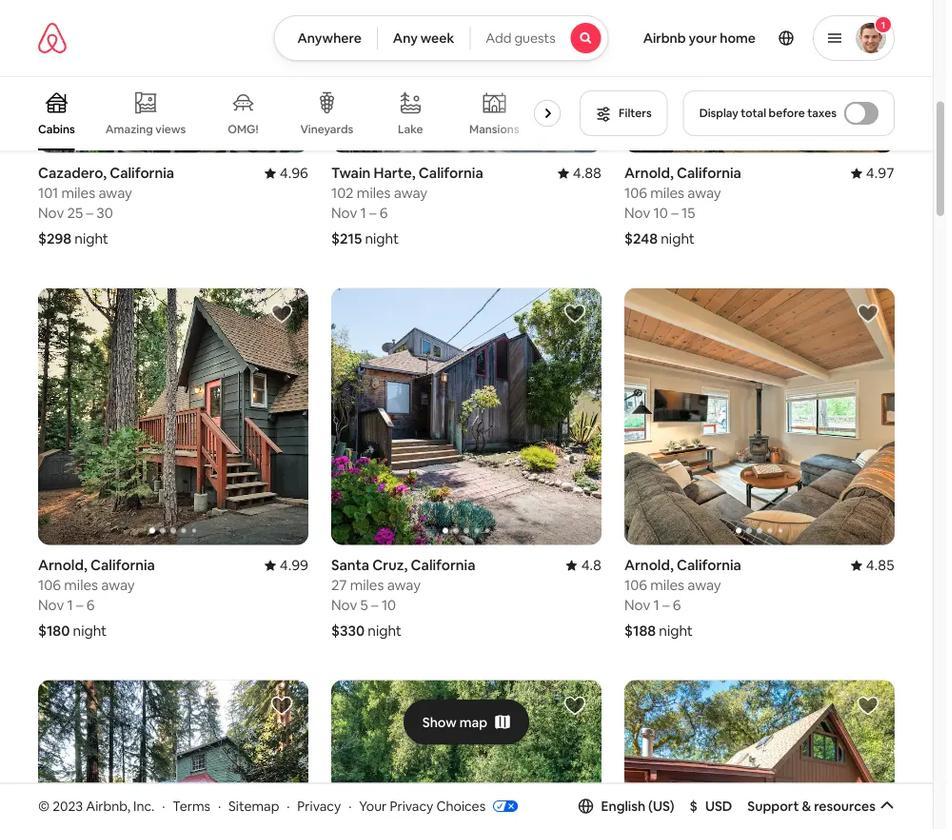 Task type: locate. For each thing, give the bounding box(es) containing it.
california inside the santa cruz, california 27 miles away nov 5 – 10 $330 night
[[411, 556, 476, 575]]

15
[[682, 204, 696, 223]]

miles inside arnold, california 106 miles away nov 10 – 15 $248 night
[[651, 184, 685, 203]]

nov down 101
[[38, 204, 64, 223]]

night right $180
[[73, 622, 107, 640]]

·
[[162, 798, 165, 815], [218, 798, 221, 815], [287, 798, 290, 815], [349, 798, 352, 815]]

2 · from the left
[[218, 798, 221, 815]]

twain harte, california 102 miles away nov 1 – 6 $215 night
[[331, 164, 484, 248]]

1 inside arnold, california 106 miles away nov 1 – 6 $188 night
[[654, 596, 660, 615]]

nov inside arnold, california 106 miles away nov 1 – 6 $180 night
[[38, 596, 64, 615]]

airbnb
[[644, 30, 686, 47]]

night down 15 at right top
[[661, 230, 695, 248]]

nov inside arnold, california 106 miles away nov 10 – 15 $248 night
[[625, 204, 651, 223]]

nov down 102
[[331, 204, 357, 223]]

night inside cazadero, california 101 miles away nov 25 – 30 $298 night
[[75, 230, 109, 248]]

106 for arnold, california 106 miles away nov 1 – 6 $188 night
[[625, 576, 648, 595]]

miles
[[61, 184, 95, 203], [357, 184, 391, 203], [651, 184, 685, 203], [64, 576, 98, 595], [350, 576, 384, 595], [651, 576, 685, 595]]

$180
[[38, 622, 70, 640]]

4.8 out of 5 average rating image
[[566, 556, 602, 575]]

nov inside the santa cruz, california 27 miles away nov 5 – 10 $330 night
[[331, 596, 357, 615]]

106 up $188
[[625, 576, 648, 595]]

106 inside arnold, california 106 miles away nov 10 – 15 $248 night
[[625, 184, 648, 203]]

nov
[[38, 204, 64, 223], [331, 204, 357, 223], [625, 204, 651, 223], [38, 596, 64, 615], [331, 596, 357, 615], [625, 596, 651, 615]]

night inside arnold, california 106 miles away nov 1 – 6 $188 night
[[659, 622, 693, 640]]

miles inside arnold, california 106 miles away nov 1 – 6 $188 night
[[651, 576, 685, 595]]

miles up 15 at right top
[[651, 184, 685, 203]]

cabins
[[38, 122, 75, 137]]

nov for arnold, california 106 miles away nov 1 – 6 $188 night
[[625, 596, 651, 615]]

4 · from the left
[[349, 798, 352, 815]]

27
[[331, 576, 347, 595]]

your privacy choices link
[[359, 798, 518, 816]]

night down 30
[[75, 230, 109, 248]]

1 vertical spatial 10
[[382, 596, 396, 615]]

1 add to wishlist: arnold, california image from the left
[[271, 303, 293, 325]]

miles inside arnold, california 106 miles away nov 1 – 6 $180 night
[[64, 576, 98, 595]]

california inside arnold, california 106 miles away nov 1 – 6 $180 night
[[90, 556, 155, 575]]

california inside cazadero, california 101 miles away nov 25 – 30 $298 night
[[110, 164, 174, 183]]

lake
[[398, 122, 423, 137]]

display total before taxes
[[700, 106, 837, 120]]

before
[[769, 106, 806, 120]]

terms · sitemap · privacy
[[173, 798, 341, 815]]

106 inside arnold, california 106 miles away nov 1 – 6 $188 night
[[625, 576, 648, 595]]

10 inside arnold, california 106 miles away nov 10 – 15 $248 night
[[654, 204, 669, 223]]

california inside arnold, california 106 miles away nov 1 – 6 $188 night
[[677, 556, 742, 575]]

6
[[380, 204, 388, 223], [87, 596, 95, 615], [673, 596, 682, 615]]

arnold, inside arnold, california 106 miles away nov 1 – 6 $188 night
[[625, 556, 674, 575]]

night down 5
[[368, 622, 402, 640]]

add to wishlist: arnold, california image for 4.85
[[857, 303, 880, 325]]

106 up $248
[[625, 184, 648, 203]]

– for arnold, california 106 miles away nov 1 – 6 $180 night
[[76, 596, 83, 615]]

$330
[[331, 622, 365, 640]]

· right terms link
[[218, 798, 221, 815]]

arnold, california 106 miles away nov 10 – 15 $248 night
[[625, 164, 742, 248]]

nov up $188
[[625, 596, 651, 615]]

0 vertical spatial 10
[[654, 204, 669, 223]]

nov inside arnold, california 106 miles away nov 1 – 6 $188 night
[[625, 596, 651, 615]]

nov left 5
[[331, 596, 357, 615]]

group
[[38, 76, 569, 151], [38, 288, 309, 545], [331, 288, 602, 545], [625, 288, 895, 545], [38, 681, 309, 830], [331, 681, 602, 830], [625, 681, 895, 830]]

– inside arnold, california 106 miles away nov 1 – 6 $180 night
[[76, 596, 83, 615]]

0 horizontal spatial add to wishlist: arnold, california image
[[271, 303, 293, 325]]

any week
[[393, 30, 455, 47]]

1 inside arnold, california 106 miles away nov 1 – 6 $180 night
[[67, 596, 73, 615]]

1 horizontal spatial 10
[[654, 204, 669, 223]]

away inside arnold, california 106 miles away nov 10 – 15 $248 night
[[688, 184, 722, 203]]

night inside arnold, california 106 miles away nov 10 – 15 $248 night
[[661, 230, 695, 248]]

show map button
[[404, 700, 530, 745]]

airbnb your home
[[644, 30, 756, 47]]

10 inside the santa cruz, california 27 miles away nov 5 – 10 $330 night
[[382, 596, 396, 615]]

arnold,
[[625, 164, 674, 183], [38, 556, 87, 575], [625, 556, 674, 575]]

106 for arnold, california 106 miles away nov 10 – 15 $248 night
[[625, 184, 648, 203]]

10
[[654, 204, 669, 223], [382, 596, 396, 615]]

· left your
[[349, 798, 352, 815]]

1 horizontal spatial add to wishlist: arnold, california image
[[857, 303, 880, 325]]

twain
[[331, 164, 371, 183]]

miles for arnold, california 106 miles away nov 10 – 15 $248 night
[[651, 184, 685, 203]]

– inside cazadero, california 101 miles away nov 25 – 30 $298 night
[[86, 204, 93, 223]]

miles up $180
[[64, 576, 98, 595]]

away inside the santa cruz, california 27 miles away nov 5 – 10 $330 night
[[387, 576, 421, 595]]

arnold, for arnold, california 106 miles away nov 1 – 6 $188 night
[[625, 556, 674, 575]]

6 inside arnold, california 106 miles away nov 1 – 6 $188 night
[[673, 596, 682, 615]]

views
[[156, 122, 186, 136]]

add guests button
[[470, 15, 609, 61]]

add to wishlist: forestville, california image
[[564, 695, 587, 718]]

any
[[393, 30, 418, 47]]

miles down harte,
[[357, 184, 391, 203]]

away inside cazadero, california 101 miles away nov 25 – 30 $298 night
[[99, 184, 132, 203]]

6 for arnold, california 106 miles away nov 1 – 6 $188 night
[[673, 596, 682, 615]]

0 horizontal spatial privacy
[[298, 798, 341, 815]]

5
[[361, 596, 368, 615]]

arnold, down filters
[[625, 164, 674, 183]]

10 left 15 at right top
[[654, 204, 669, 223]]

miles for cazadero, california 101 miles away nov 25 – 30 $298 night
[[61, 184, 95, 203]]

10 right 5
[[382, 596, 396, 615]]

4.97
[[867, 164, 895, 183]]

night
[[75, 230, 109, 248], [365, 230, 399, 248], [661, 230, 695, 248], [73, 622, 107, 640], [368, 622, 402, 640], [659, 622, 693, 640]]

display total before taxes button
[[684, 90, 895, 136]]

arnold, inside arnold, california 106 miles away nov 10 – 15 $248 night
[[625, 164, 674, 183]]

0 horizontal spatial 6
[[87, 596, 95, 615]]

add to wishlist: santa cruz, california image
[[564, 303, 587, 325]]

nov inside cazadero, california 101 miles away nov 25 – 30 $298 night
[[38, 204, 64, 223]]

cazadero,
[[38, 164, 107, 183]]

· right inc.
[[162, 798, 165, 815]]

away for arnold, california 106 miles away nov 10 – 15 $248 night
[[688, 184, 722, 203]]

night inside arnold, california 106 miles away nov 1 – 6 $180 night
[[73, 622, 107, 640]]

106 inside arnold, california 106 miles away nov 1 – 6 $180 night
[[38, 576, 61, 595]]

choices
[[437, 798, 486, 815]]

filters
[[619, 106, 652, 120]]

nov up $180
[[38, 596, 64, 615]]

profile element
[[632, 0, 895, 76]]

4.88
[[573, 164, 602, 183]]

1 horizontal spatial 6
[[380, 204, 388, 223]]

california inside arnold, california 106 miles away nov 10 – 15 $248 night
[[677, 164, 742, 183]]

1
[[882, 19, 886, 31], [361, 204, 367, 223], [67, 596, 73, 615], [654, 596, 660, 615]]

nov for arnold, california 106 miles away nov 1 – 6 $180 night
[[38, 596, 64, 615]]

miles up 5
[[350, 576, 384, 595]]

night right '$215'
[[365, 230, 399, 248]]

miles inside cazadero, california 101 miles away nov 25 – 30 $298 night
[[61, 184, 95, 203]]

week
[[421, 30, 455, 47]]

terms link
[[173, 798, 211, 815]]

privacy
[[298, 798, 341, 815], [390, 798, 434, 815]]

arnold, up $180
[[38, 556, 87, 575]]

santa cruz, california 27 miles away nov 5 – 10 $330 night
[[331, 556, 476, 640]]

away inside arnold, california 106 miles away nov 1 – 6 $180 night
[[101, 576, 135, 595]]

1 inside dropdown button
[[882, 19, 886, 31]]

1 inside twain harte, california 102 miles away nov 1 – 6 $215 night
[[361, 204, 367, 223]]

away for arnold, california 106 miles away nov 1 – 6 $180 night
[[101, 576, 135, 595]]

0 horizontal spatial 10
[[382, 596, 396, 615]]

california
[[110, 164, 174, 183], [419, 164, 484, 183], [677, 164, 742, 183], [90, 556, 155, 575], [411, 556, 476, 575], [677, 556, 742, 575]]

miles up $188
[[651, 576, 685, 595]]

6 inside arnold, california 106 miles away nov 1 – 6 $180 night
[[87, 596, 95, 615]]

nov for cazadero, california 101 miles away nov 25 – 30 $298 night
[[38, 204, 64, 223]]

4.99
[[280, 556, 309, 575]]

– for cazadero, california 101 miles away nov 25 – 30 $298 night
[[86, 204, 93, 223]]

add
[[486, 30, 512, 47]]

–
[[86, 204, 93, 223], [370, 204, 377, 223], [672, 204, 679, 223], [76, 596, 83, 615], [372, 596, 379, 615], [663, 596, 670, 615]]

guests
[[515, 30, 556, 47]]

1 horizontal spatial privacy
[[390, 798, 434, 815]]

privacy right your
[[390, 798, 434, 815]]

– inside arnold, california 106 miles away nov 1 – 6 $188 night
[[663, 596, 670, 615]]

2 privacy from the left
[[390, 798, 434, 815]]

night right $188
[[659, 622, 693, 640]]

english
[[602, 798, 646, 815]]

4.8
[[582, 556, 602, 575]]

– inside arnold, california 106 miles away nov 10 – 15 $248 night
[[672, 204, 679, 223]]

away inside twain harte, california 102 miles away nov 1 – 6 $215 night
[[394, 184, 428, 203]]

106 up $180
[[38, 576, 61, 595]]

privacy left your
[[298, 798, 341, 815]]

away
[[99, 184, 132, 203], [394, 184, 428, 203], [688, 184, 722, 203], [101, 576, 135, 595], [387, 576, 421, 595], [688, 576, 722, 595]]

· left privacy link
[[287, 798, 290, 815]]

arnold, right 4.8
[[625, 556, 674, 575]]

california inside twain harte, california 102 miles away nov 1 – 6 $215 night
[[419, 164, 484, 183]]

$298
[[38, 230, 72, 248]]

4.97 out of 5 average rating image
[[851, 164, 895, 183]]

harte,
[[374, 164, 416, 183]]

miles up 25
[[61, 184, 95, 203]]

None search field
[[274, 15, 609, 61]]

2 horizontal spatial 6
[[673, 596, 682, 615]]

amazing
[[105, 122, 153, 136]]

cruz,
[[373, 556, 408, 575]]

add to wishlist: arnold, california image for 4.99
[[271, 303, 293, 325]]

2 add to wishlist: arnold, california image from the left
[[857, 303, 880, 325]]

add guests
[[486, 30, 556, 47]]

resources
[[815, 798, 876, 815]]

arnold, inside arnold, california 106 miles away nov 1 – 6 $180 night
[[38, 556, 87, 575]]

california for arnold, california 106 miles away nov 10 – 15 $248 night
[[677, 164, 742, 183]]

4.85
[[867, 556, 895, 575]]

4.99 out of 5 average rating image
[[265, 556, 309, 575]]

away inside arnold, california 106 miles away nov 1 – 6 $188 night
[[688, 576, 722, 595]]

add to wishlist: arnold, california image
[[271, 303, 293, 325], [857, 303, 880, 325]]

nov up $248
[[625, 204, 651, 223]]

airbnb your home link
[[632, 18, 768, 58]]



Task type: describe. For each thing, give the bounding box(es) containing it.
usd
[[706, 798, 733, 815]]

arnold, for arnold, california 106 miles away nov 10 – 15 $248 night
[[625, 164, 674, 183]]

anywhere
[[298, 30, 362, 47]]

filters button
[[580, 90, 668, 136]]

away for arnold, california 106 miles away nov 1 – 6 $188 night
[[688, 576, 722, 595]]

privacy link
[[298, 798, 341, 815]]

miles for arnold, california 106 miles away nov 1 – 6 $188 night
[[651, 576, 685, 595]]

$ usd
[[690, 798, 733, 815]]

arnold, california 106 miles away nov 1 – 6 $180 night
[[38, 556, 155, 640]]

4.96
[[280, 164, 309, 183]]

airbnb,
[[86, 798, 130, 815]]

$215
[[331, 230, 362, 248]]

terms
[[173, 798, 211, 815]]

add to wishlist: guerneville, california image
[[857, 695, 880, 718]]

california for cazadero, california 101 miles away nov 25 – 30 $298 night
[[110, 164, 174, 183]]

anywhere button
[[274, 15, 378, 61]]

(us)
[[649, 798, 675, 815]]

any week button
[[377, 15, 471, 61]]

– for arnold, california 106 miles away nov 1 – 6 $188 night
[[663, 596, 670, 615]]

106 for arnold, california 106 miles away nov 1 – 6 $180 night
[[38, 576, 61, 595]]

$
[[690, 798, 698, 815]]

30
[[97, 204, 113, 223]]

taxes
[[808, 106, 837, 120]]

– inside twain harte, california 102 miles away nov 1 – 6 $215 night
[[370, 204, 377, 223]]

$248
[[625, 230, 658, 248]]

1 privacy from the left
[[298, 798, 341, 815]]

sitemap link
[[229, 798, 279, 815]]

miles inside the santa cruz, california 27 miles away nov 5 – 10 $330 night
[[350, 576, 384, 595]]

4.96 out of 5 average rating image
[[265, 164, 309, 183]]

home
[[720, 30, 756, 47]]

6 inside twain harte, california 102 miles away nov 1 – 6 $215 night
[[380, 204, 388, 223]]

your privacy choices
[[359, 798, 486, 815]]

sitemap
[[229, 798, 279, 815]]

display
[[700, 106, 739, 120]]

101
[[38, 184, 58, 203]]

2023
[[53, 798, 83, 815]]

cazadero, california 101 miles away nov 25 – 30 $298 night
[[38, 164, 174, 248]]

arnold, california 106 miles away nov 1 – 6 $188 night
[[625, 556, 742, 640]]

away for cazadero, california 101 miles away nov 25 – 30 $298 night
[[99, 184, 132, 203]]

nov for arnold, california 106 miles away nov 10 – 15 $248 night
[[625, 204, 651, 223]]

$188
[[625, 622, 656, 640]]

night for arnold, california 106 miles away nov 10 – 15 $248 night
[[661, 230, 695, 248]]

support & resources
[[748, 798, 876, 815]]

show map
[[423, 714, 488, 731]]

night inside the santa cruz, california 27 miles away nov 5 – 10 $330 night
[[368, 622, 402, 640]]

night for cazadero, california 101 miles away nov 25 – 30 $298 night
[[75, 230, 109, 248]]

your
[[689, 30, 718, 47]]

© 2023 airbnb, inc. ·
[[38, 798, 165, 815]]

inc.
[[133, 798, 155, 815]]

©
[[38, 798, 50, 815]]

add to wishlist: camp meeker, california image
[[271, 695, 293, 718]]

night inside twain harte, california 102 miles away nov 1 – 6 $215 night
[[365, 230, 399, 248]]

miles inside twain harte, california 102 miles away nov 1 – 6 $215 night
[[357, 184, 391, 203]]

night for arnold, california 106 miles away nov 1 – 6 $188 night
[[659, 622, 693, 640]]

arnold, for arnold, california 106 miles away nov 1 – 6 $180 night
[[38, 556, 87, 575]]

miles for arnold, california 106 miles away nov 1 – 6 $180 night
[[64, 576, 98, 595]]

omg!
[[228, 122, 259, 137]]

total
[[741, 106, 767, 120]]

your
[[359, 798, 387, 815]]

– inside the santa cruz, california 27 miles away nov 5 – 10 $330 night
[[372, 596, 379, 615]]

4.85 out of 5 average rating image
[[851, 556, 895, 575]]

&
[[802, 798, 812, 815]]

california for arnold, california 106 miles away nov 1 – 6 $188 night
[[677, 556, 742, 575]]

6 for arnold, california 106 miles away nov 1 – 6 $180 night
[[87, 596, 95, 615]]

1 · from the left
[[162, 798, 165, 815]]

none search field containing anywhere
[[274, 15, 609, 61]]

night for arnold, california 106 miles away nov 1 – 6 $180 night
[[73, 622, 107, 640]]

mansions
[[470, 122, 520, 137]]

show
[[423, 714, 457, 731]]

amazing views
[[105, 122, 186, 136]]

vineyards
[[300, 122, 354, 137]]

1 button
[[813, 15, 895, 61]]

map
[[460, 714, 488, 731]]

support & resources button
[[748, 798, 895, 815]]

group containing amazing views
[[38, 76, 569, 151]]

nov inside twain harte, california 102 miles away nov 1 – 6 $215 night
[[331, 204, 357, 223]]

– for arnold, california 106 miles away nov 10 – 15 $248 night
[[672, 204, 679, 223]]

25
[[67, 204, 83, 223]]

102
[[331, 184, 354, 203]]

support
[[748, 798, 800, 815]]

english (us)
[[602, 798, 675, 815]]

4.88 out of 5 average rating image
[[558, 164, 602, 183]]

california for arnold, california 106 miles away nov 1 – 6 $180 night
[[90, 556, 155, 575]]

santa
[[331, 556, 370, 575]]

english (us) button
[[579, 798, 675, 815]]

3 · from the left
[[287, 798, 290, 815]]



Task type: vqa. For each thing, say whether or not it's contained in the screenshot.
'KEYBOARD SHORTCUTS'
no



